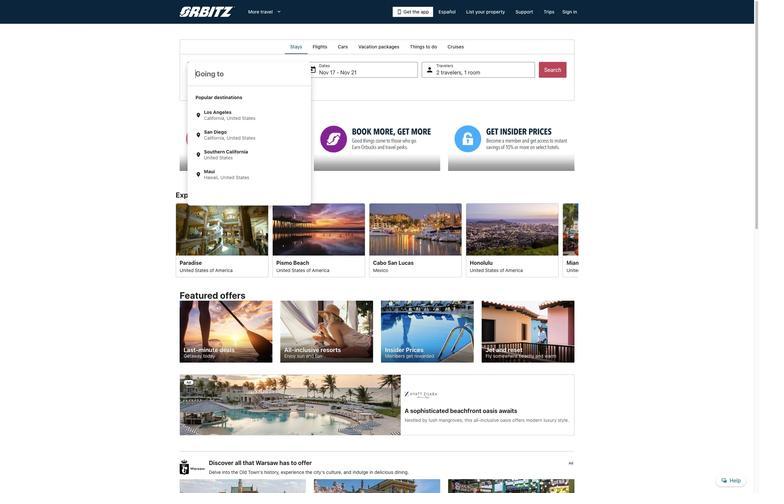 Task type: vqa. For each thing, say whether or not it's contained in the screenshot.
Add corresponding to Add a flight
yes



Task type: describe. For each thing, give the bounding box(es) containing it.
2 nov from the left
[[341, 69, 350, 75]]

pismo
[[277, 260, 292, 266]]

cruises
[[448, 44, 464, 49]]

popular destinations
[[196, 95, 242, 100]]

experience
[[281, 469, 305, 475]]

sign
[[563, 9, 573, 14]]

makiki - lower punchbowl - tantalus showing landscape views, a sunset and a city image
[[466, 203, 559, 255]]

last-minute deals getaway today
[[184, 347, 235, 359]]

flights link
[[308, 40, 333, 54]]

flight
[[210, 84, 221, 90]]

discover all that warsaw has to offer link
[[209, 459, 564, 467]]

southern
[[204, 149, 225, 154]]

indulge
[[353, 469, 369, 475]]

list your property
[[467, 9, 506, 14]]

maui
[[204, 169, 215, 174]]

united inside honolulu united states of america
[[470, 267, 484, 273]]

0 horizontal spatial in
[[223, 191, 229, 199]]

states inside los angeles california, united states
[[242, 115, 256, 121]]

resorts
[[321, 347, 341, 353]]

sign in
[[563, 9, 578, 14]]

cruises link
[[443, 40, 470, 54]]

states inside 'paradise united states of america'
[[195, 267, 209, 273]]

town's
[[248, 469, 263, 475]]

trips link
[[539, 6, 560, 18]]

featured offers main content
[[0, 40, 755, 493]]

pismo beach featuring a sunset, views and tropical scenes image
[[273, 203, 366, 255]]

nov 17 - nov 21
[[319, 69, 357, 75]]

miami beach united states of america
[[567, 260, 620, 273]]

california, for angeles
[[204, 115, 226, 121]]

2 travelers, 1 room
[[437, 69, 481, 75]]

things to do
[[410, 44, 437, 49]]

show previous card image
[[172, 236, 180, 244]]

ad
[[569, 461, 574, 465]]

city's
[[314, 469, 325, 475]]

united inside 'paradise united states of america'
[[180, 267, 194, 273]]

lucas
[[399, 260, 414, 266]]

and inside all-inclusive resorts enjoy sun and fun
[[306, 353, 314, 359]]

delicious
[[375, 469, 394, 475]]

1
[[465, 69, 467, 75]]

fun
[[315, 353, 322, 359]]

america inside honolulu united states of america
[[506, 267, 523, 273]]

stays link
[[285, 40, 308, 54]]

add for add a flight
[[196, 84, 205, 90]]

things
[[410, 44, 425, 49]]

explore stays in trending destinations
[[176, 191, 302, 199]]

beach for miami beach
[[584, 260, 600, 266]]

2 opens in a new window image from the left
[[314, 117, 320, 123]]

2 horizontal spatial the
[[413, 9, 420, 14]]

17
[[330, 69, 336, 75]]

today
[[203, 353, 215, 359]]

to inside tab list
[[426, 44, 431, 49]]

cars link
[[333, 40, 353, 54]]

car
[[247, 84, 253, 90]]

inclusive
[[295, 347, 320, 353]]

featured
[[180, 290, 218, 301]]

things to do link
[[405, 40, 443, 54]]

jet and reset fly somewhere beachy and warm
[[486, 347, 557, 359]]

miami
[[567, 260, 582, 266]]

warm
[[545, 353, 557, 359]]

states inside san diego california, united states
[[242, 135, 256, 141]]

support link
[[511, 6, 539, 18]]

list
[[467, 9, 475, 14]]

united inside 'southern california united states'
[[204, 155, 218, 160]]

vacation packages
[[359, 44, 400, 49]]

america inside miami beach united states of america
[[603, 267, 620, 273]]

1 nov from the left
[[319, 69, 329, 75]]

cabo
[[373, 260, 387, 266]]

america inside pismo beach united states of america
[[312, 267, 330, 273]]

small image for los
[[196, 112, 202, 118]]

small image
[[196, 172, 202, 178]]

and left warm
[[536, 353, 544, 359]]

nov 17 - nov 21 button
[[305, 62, 418, 78]]

stays
[[290, 44, 302, 49]]

explore
[[176, 191, 201, 199]]

search
[[545, 67, 562, 73]]

cabo san lucas mexico
[[373, 260, 414, 273]]

warsaw
[[256, 459, 278, 466]]

minute
[[199, 347, 218, 353]]

sign in button
[[560, 6, 580, 18]]

list your property link
[[461, 6, 511, 18]]

more
[[248, 9, 260, 14]]

san inside san diego california, united states
[[204, 129, 213, 135]]

more travel
[[248, 9, 273, 14]]

california, for diego
[[204, 135, 226, 141]]

2 ad image from the left
[[314, 479, 441, 493]]

southern california united states
[[204, 149, 248, 160]]

cars
[[338, 44, 348, 49]]

a for flight
[[206, 84, 209, 90]]

download the app button image
[[397, 9, 403, 14]]

insider
[[385, 347, 405, 353]]

add for add a car
[[233, 84, 242, 90]]

3 ad image from the left
[[449, 479, 575, 493]]

stays
[[203, 191, 221, 199]]

featured offers region
[[176, 286, 579, 367]]

beach for pismo beach
[[294, 260, 309, 266]]

members
[[385, 353, 405, 359]]

reset
[[508, 347, 523, 353]]

get the app link
[[393, 7, 434, 17]]

old
[[240, 469, 247, 475]]

diego
[[214, 129, 227, 135]]

las vegas featuring interior views image
[[176, 203, 269, 255]]



Task type: locate. For each thing, give the bounding box(es) containing it.
1 horizontal spatial destinations
[[260, 191, 302, 199]]

that
[[243, 459, 255, 466]]

the left old
[[232, 469, 238, 475]]

get
[[406, 353, 413, 359]]

more travel button
[[243, 6, 287, 18]]

states up trending
[[236, 175, 249, 180]]

united down southern
[[204, 155, 218, 160]]

0 vertical spatial california,
[[204, 115, 226, 121]]

united inside maui hawaii, united states
[[221, 175, 235, 180]]

beach inside miami beach united states of america
[[584, 260, 600, 266]]

add a flight
[[196, 84, 221, 90]]

0 horizontal spatial beach
[[294, 260, 309, 266]]

orbitz logo image
[[180, 7, 235, 17]]

of inside pismo beach united states of america
[[307, 267, 311, 273]]

get
[[404, 9, 412, 14]]

fly
[[486, 353, 492, 359]]

all-inclusive resorts enjoy sun and fun
[[285, 347, 341, 359]]

packages
[[379, 44, 400, 49]]

support
[[516, 9, 534, 14]]

united up california at the top left of the page
[[227, 135, 241, 141]]

2 of from the left
[[307, 267, 311, 273]]

all
[[235, 459, 242, 466]]

2 beach from the left
[[584, 260, 600, 266]]

2 california, from the top
[[204, 135, 226, 141]]

-
[[337, 69, 339, 75]]

1 ad image from the left
[[180, 479, 306, 493]]

3 small image from the top
[[196, 152, 202, 158]]

beach right miami
[[584, 260, 600, 266]]

0 vertical spatial destinations
[[214, 95, 242, 100]]

search button
[[539, 62, 567, 78]]

beachy
[[519, 353, 535, 359]]

of inside 'paradise united states of america'
[[210, 267, 214, 273]]

room
[[468, 69, 481, 75]]

2 horizontal spatial in
[[574, 9, 578, 14]]

united inside los angeles california, united states
[[227, 115, 241, 121]]

beach inside pismo beach united states of america
[[294, 260, 309, 266]]

2 add from the left
[[233, 84, 242, 90]]

1 beach from the left
[[294, 260, 309, 266]]

the right get
[[413, 9, 420, 14]]

a left the car
[[243, 84, 245, 90]]

1 horizontal spatial nov
[[341, 69, 350, 75]]

0 vertical spatial in
[[574, 9, 578, 14]]

states inside maui hawaii, united states
[[236, 175, 249, 180]]

of
[[210, 267, 214, 273], [307, 267, 311, 273], [500, 267, 505, 273], [597, 267, 602, 273]]

united
[[227, 115, 241, 121], [227, 135, 241, 141], [204, 155, 218, 160], [221, 175, 235, 180], [180, 267, 194, 273], [277, 267, 291, 273], [470, 267, 484, 273], [567, 267, 581, 273]]

discover
[[209, 459, 234, 466]]

marina cabo san lucas which includes a marina, a coastal town and night scenes image
[[370, 203, 462, 255]]

2 vertical spatial small image
[[196, 152, 202, 158]]

0 horizontal spatial san
[[204, 129, 213, 135]]

0 horizontal spatial to
[[291, 459, 297, 466]]

los
[[204, 109, 212, 115]]

travel
[[261, 9, 273, 14]]

0 horizontal spatial ad image
[[180, 479, 306, 493]]

1 horizontal spatial opens in a new window image
[[314, 117, 320, 123]]

0 horizontal spatial the
[[232, 469, 238, 475]]

vacation packages link
[[353, 40, 405, 54]]

2 america from the left
[[312, 267, 330, 273]]

1 horizontal spatial the
[[306, 469, 313, 475]]

honolulu united states of america
[[470, 260, 523, 273]]

united down pismo
[[277, 267, 291, 273]]

insider prices members get rewarded
[[385, 347, 435, 359]]

in right indulge
[[370, 469, 374, 475]]

united down paradise
[[180, 267, 194, 273]]

san inside cabo san lucas mexico
[[388, 260, 398, 266]]

states inside miami beach united states of america
[[582, 267, 596, 273]]

2 horizontal spatial ad image
[[449, 479, 575, 493]]

pismo beach united states of america
[[277, 260, 330, 273]]

destinations
[[214, 95, 242, 100], [260, 191, 302, 199]]

trending
[[230, 191, 259, 199]]

small image left diego
[[196, 132, 202, 138]]

states up san diego california, united states
[[242, 115, 256, 121]]

2
[[437, 69, 440, 75]]

property
[[487, 9, 506, 14]]

states inside honolulu united states of america
[[486, 267, 499, 273]]

san right cabo
[[388, 260, 398, 266]]

america inside 'paradise united states of america'
[[215, 267, 233, 273]]

california, down diego
[[204, 135, 226, 141]]

and
[[497, 347, 507, 353], [306, 353, 314, 359], [536, 353, 544, 359], [344, 469, 352, 475]]

discover all that warsaw has to offer delve into the old town's history, experience the city's culture, and indulge in delicious dining.
[[209, 459, 409, 475]]

and inside the discover all that warsaw has to offer delve into the old town's history, experience the city's culture, and indulge in delicious dining.
[[344, 469, 352, 475]]

beach right pismo
[[294, 260, 309, 266]]

get the app
[[404, 9, 429, 14]]

1 vertical spatial california,
[[204, 135, 226, 141]]

states down miami
[[582, 267, 596, 273]]

tab list
[[180, 40, 575, 54]]

1 horizontal spatial beach
[[584, 260, 600, 266]]

beach
[[294, 260, 309, 266], [584, 260, 600, 266]]

america
[[215, 267, 233, 273], [312, 267, 330, 273], [506, 267, 523, 273], [603, 267, 620, 273]]

1 horizontal spatial to
[[426, 44, 431, 49]]

all-
[[285, 347, 295, 353]]

and left indulge
[[344, 469, 352, 475]]

2 a from the left
[[243, 84, 245, 90]]

states down pismo
[[292, 267, 305, 273]]

history,
[[264, 469, 280, 475]]

1 of from the left
[[210, 267, 214, 273]]

a for car
[[243, 84, 245, 90]]

in right the sign
[[574, 9, 578, 14]]

1 vertical spatial san
[[388, 260, 398, 266]]

2 vertical spatial in
[[370, 469, 374, 475]]

california, down los
[[204, 115, 226, 121]]

united inside miami beach united states of america
[[567, 267, 581, 273]]

rewarded
[[415, 353, 435, 359]]

add up popular on the left of the page
[[196, 84, 205, 90]]

and left fun
[[306, 353, 314, 359]]

states up california at the top left of the page
[[242, 135, 256, 141]]

4 america from the left
[[603, 267, 620, 273]]

of inside honolulu united states of america
[[500, 267, 505, 273]]

a left flight
[[206, 84, 209, 90]]

add a car
[[233, 84, 253, 90]]

ad image
[[180, 479, 306, 493], [314, 479, 441, 493], [449, 479, 575, 493]]

3 of from the left
[[500, 267, 505, 273]]

states down paradise
[[195, 267, 209, 273]]

los angeles california, united states
[[204, 109, 256, 121]]

1 horizontal spatial a
[[243, 84, 245, 90]]

united down angeles
[[227, 115, 241, 121]]

california, inside san diego california, united states
[[204, 135, 226, 141]]

angeles
[[213, 109, 232, 115]]

enjoy
[[285, 353, 296, 359]]

deals
[[220, 347, 235, 353]]

offer
[[298, 459, 312, 466]]

0 vertical spatial san
[[204, 129, 213, 135]]

to inside the discover all that warsaw has to offer delve into the old town's history, experience the city's culture, and indulge in delicious dining.
[[291, 459, 297, 466]]

travelers,
[[441, 69, 463, 75]]

0 vertical spatial to
[[426, 44, 431, 49]]

1 horizontal spatial ad image
[[314, 479, 441, 493]]

app
[[421, 9, 429, 14]]

miami beach featuring a city and street scenes image
[[563, 203, 656, 255]]

san diego california, united states
[[204, 129, 256, 141]]

california, inside los angeles california, united states
[[204, 115, 226, 121]]

1 california, from the top
[[204, 115, 226, 121]]

1 add from the left
[[196, 84, 205, 90]]

small image for san
[[196, 132, 202, 138]]

united down honolulu
[[470, 267, 484, 273]]

1 vertical spatial in
[[223, 191, 229, 199]]

states down honolulu
[[486, 267, 499, 273]]

to left "do"
[[426, 44, 431, 49]]

1 vertical spatial small image
[[196, 132, 202, 138]]

small image left southern
[[196, 152, 202, 158]]

1 small image from the top
[[196, 112, 202, 118]]

0 horizontal spatial opens in a new window image
[[179, 117, 185, 123]]

1 america from the left
[[215, 267, 233, 273]]

3 america from the left
[[506, 267, 523, 273]]

last-
[[184, 347, 199, 353]]

states inside pismo beach united states of america
[[292, 267, 305, 273]]

opens in a new window image
[[179, 117, 185, 123], [314, 117, 320, 123]]

0 horizontal spatial destinations
[[214, 95, 242, 100]]

has
[[280, 459, 290, 466]]

español
[[439, 9, 456, 14]]

of inside miami beach united states of america
[[597, 267, 602, 273]]

nov left 17
[[319, 69, 329, 75]]

1 vertical spatial to
[[291, 459, 297, 466]]

do
[[432, 44, 437, 49]]

español button
[[434, 6, 461, 18]]

nov right -
[[341, 69, 350, 75]]

0 horizontal spatial add
[[196, 84, 205, 90]]

culture,
[[326, 469, 343, 475]]

united down miami
[[567, 267, 581, 273]]

vacation
[[359, 44, 378, 49]]

0 horizontal spatial nov
[[319, 69, 329, 75]]

paradise
[[180, 260, 202, 266]]

1 vertical spatial destinations
[[260, 191, 302, 199]]

united inside pismo beach united states of america
[[277, 267, 291, 273]]

1 horizontal spatial san
[[388, 260, 398, 266]]

1 horizontal spatial in
[[370, 469, 374, 475]]

in inside the discover all that warsaw has to offer delve into the old town's history, experience the city's culture, and indulge in delicious dining.
[[370, 469, 374, 475]]

4 of from the left
[[597, 267, 602, 273]]

add left the car
[[233, 84, 242, 90]]

in inside 'sign in' 'dropdown button'
[[574, 9, 578, 14]]

tab list containing stays
[[180, 40, 575, 54]]

1 horizontal spatial add
[[233, 84, 242, 90]]

states inside 'southern california united states'
[[219, 155, 233, 160]]

jet
[[486, 347, 495, 353]]

small image for southern
[[196, 152, 202, 158]]

1 opens in a new window image from the left
[[179, 117, 185, 123]]

into
[[222, 469, 230, 475]]

small image
[[196, 112, 202, 118], [196, 132, 202, 138], [196, 152, 202, 158]]

states
[[242, 115, 256, 121], [242, 135, 256, 141], [219, 155, 233, 160], [236, 175, 249, 180], [195, 267, 209, 273], [292, 267, 305, 273], [486, 267, 499, 273], [582, 267, 596, 273]]

in
[[574, 9, 578, 14], [223, 191, 229, 199], [370, 469, 374, 475]]

0 horizontal spatial a
[[206, 84, 209, 90]]

united right hawaii,
[[221, 175, 235, 180]]

show next card image
[[575, 236, 583, 244]]

Going to text field
[[188, 62, 311, 86]]

to up the experience
[[291, 459, 297, 466]]

small image left los
[[196, 112, 202, 118]]

a
[[206, 84, 209, 90], [243, 84, 245, 90]]

1 a from the left
[[206, 84, 209, 90]]

tab list inside featured offers main content
[[180, 40, 575, 54]]

2 travelers, 1 room button
[[422, 62, 536, 78]]

in right stays
[[223, 191, 229, 199]]

somewhere
[[494, 353, 518, 359]]

honolulu
[[470, 260, 493, 266]]

0 vertical spatial small image
[[196, 112, 202, 118]]

sun
[[297, 353, 305, 359]]

san left diego
[[204, 129, 213, 135]]

the down offer
[[306, 469, 313, 475]]

and right jet
[[497, 347, 507, 353]]

2 small image from the top
[[196, 132, 202, 138]]

nov
[[319, 69, 329, 75], [341, 69, 350, 75]]

united inside san diego california, united states
[[227, 135, 241, 141]]

states down california at the top left of the page
[[219, 155, 233, 160]]



